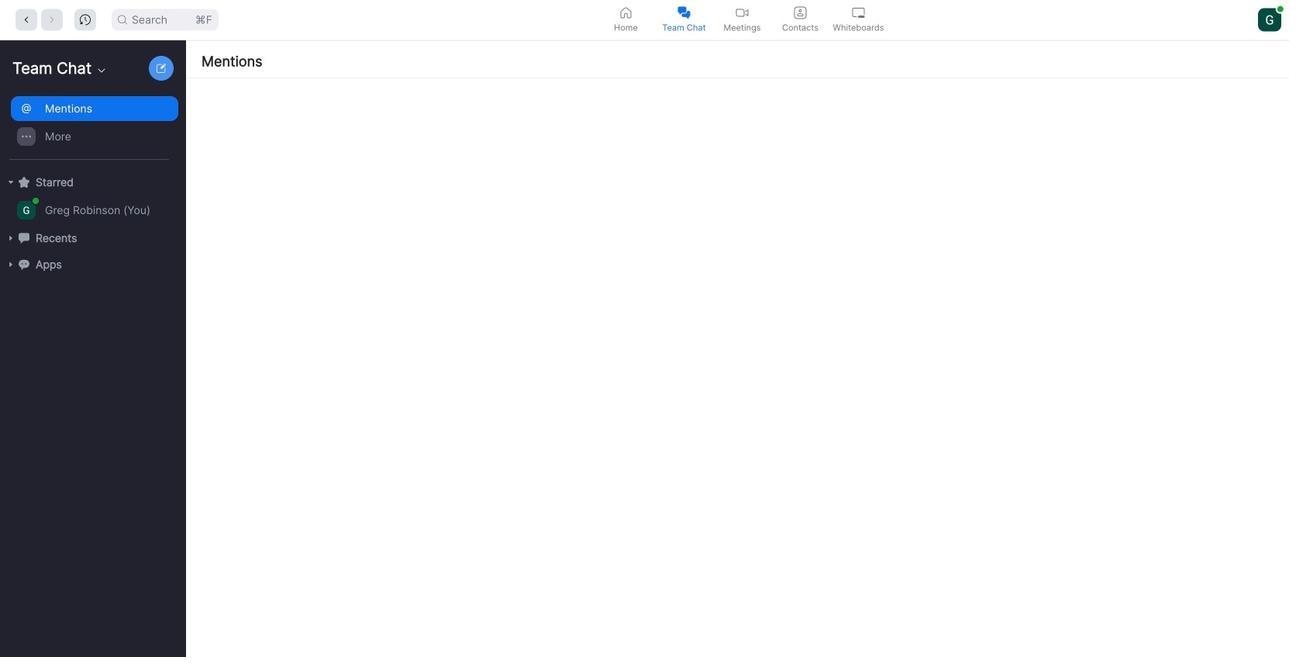 Task type: describe. For each thing, give the bounding box(es) containing it.
chevron down small image
[[95, 64, 108, 77]]

0 vertical spatial online image
[[1278, 6, 1284, 12]]

apps tree item
[[6, 251, 178, 278]]

magnifier image
[[118, 15, 127, 24]]

whiteboard small image
[[853, 7, 865, 19]]

video on image
[[737, 7, 749, 19]]

triangle right image for recents tree item
[[6, 233, 16, 243]]

magnifier image
[[118, 15, 127, 24]]

history image
[[80, 14, 91, 25]]

video on image
[[737, 7, 749, 19]]

team chat image
[[678, 7, 691, 19]]

whiteboard small image
[[853, 7, 865, 19]]

0 vertical spatial online image
[[1278, 6, 1284, 12]]

chevron down small image
[[95, 64, 108, 77]]

triangle right image for recents tree item
[[6, 233, 16, 243]]

0 horizontal spatial online image
[[33, 198, 39, 204]]

starred tree item
[[6, 169, 178, 195]]

triangle right image for starred tree item
[[6, 178, 16, 187]]

new image
[[157, 64, 166, 73]]



Task type: locate. For each thing, give the bounding box(es) containing it.
chat image
[[19, 233, 29, 243]]

3 triangle right image from the top
[[6, 260, 16, 269]]

online image
[[1278, 6, 1284, 12], [33, 198, 39, 204]]

group
[[0, 95, 178, 160]]

1 horizontal spatial online image
[[1278, 6, 1284, 12]]

team chat image
[[678, 7, 691, 19]]

1 vertical spatial online image
[[33, 198, 39, 204]]

1 vertical spatial online image
[[33, 198, 39, 204]]

chat image
[[19, 233, 29, 243]]

triangle right image
[[6, 178, 16, 187], [6, 233, 16, 243], [6, 260, 16, 269]]

triangle right image for the apps tree item
[[6, 260, 16, 269]]

0 vertical spatial triangle right image
[[6, 178, 16, 187]]

chevron left small image
[[21, 14, 32, 25]]

triangle right image
[[6, 178, 16, 187], [6, 233, 16, 243], [6, 260, 16, 269]]

2 vertical spatial triangle right image
[[6, 260, 16, 269]]

2 vertical spatial triangle right image
[[6, 260, 16, 269]]

triangle right image inside starred tree item
[[6, 178, 16, 187]]

star image
[[19, 177, 29, 188], [19, 177, 29, 188]]

recents tree item
[[6, 225, 178, 251]]

1 horizontal spatial online image
[[1278, 6, 1284, 12]]

0 horizontal spatial online image
[[33, 198, 39, 204]]

chatbot image
[[19, 259, 29, 270], [19, 259, 29, 270]]

triangle right image inside the apps tree item
[[6, 260, 16, 269]]

triangle right image for starred tree item
[[6, 178, 16, 187]]

history image
[[80, 14, 91, 25]]

chevron left small image
[[21, 14, 32, 25]]

1 triangle right image from the top
[[6, 178, 16, 187]]

online image
[[1278, 6, 1284, 12], [33, 198, 39, 204]]

new image
[[157, 64, 166, 73]]

greg robinson's avatar image
[[17, 201, 36, 220]]

home small image
[[620, 7, 633, 19], [620, 7, 633, 19]]

list
[[186, 78, 1290, 657]]

triangle right image inside starred tree item
[[6, 178, 16, 187]]

3 triangle right image from the top
[[6, 260, 16, 269]]

2 triangle right image from the top
[[6, 233, 16, 243]]

profile contact image
[[795, 7, 807, 19], [795, 7, 807, 19]]

tree
[[0, 93, 183, 293]]

tab list
[[597, 0, 888, 40]]

triangle right image for the apps tree item
[[6, 260, 16, 269]]

1 vertical spatial triangle right image
[[6, 233, 16, 243]]

2 triangle right image from the top
[[6, 233, 16, 243]]

1 vertical spatial triangle right image
[[6, 233, 16, 243]]

1 triangle right image from the top
[[6, 178, 16, 187]]

0 vertical spatial triangle right image
[[6, 178, 16, 187]]

triangle right image inside the apps tree item
[[6, 260, 16, 269]]



Task type: vqa. For each thing, say whether or not it's contained in the screenshot.
Triangle Right icon corresponding to "STARRED" tree item
no



